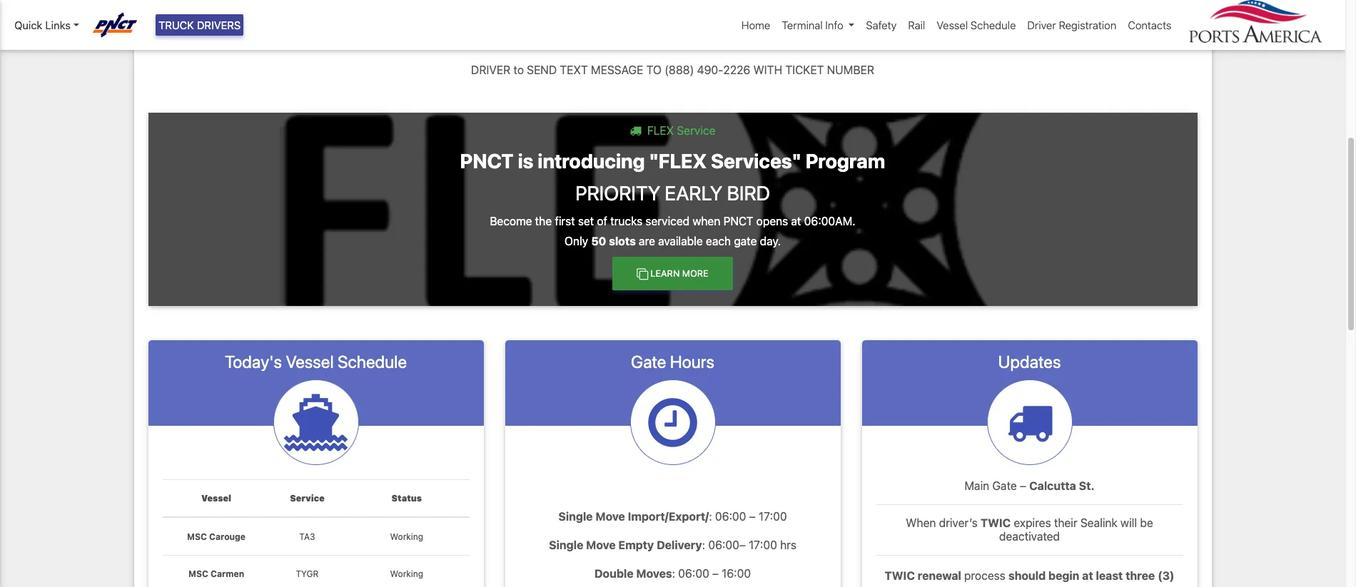 Task type: describe. For each thing, give the bounding box(es) containing it.
hours
[[670, 352, 715, 372]]

introducing
[[538, 149, 645, 173]]

0 horizontal spatial pnct
[[460, 149, 514, 173]]

become the first set of trucks serviced when pnct opens at 06:00am. only 50 slots are available each gate day.
[[490, 215, 856, 248]]

will
[[1121, 517, 1137, 530]]

should
[[1008, 570, 1046, 583]]

1 vertical spatial schedule
[[338, 352, 407, 372]]

(888)
[[665, 63, 694, 76]]

msc carmen
[[188, 569, 244, 580]]

17:00 for 06:00–
[[749, 539, 777, 552]]

ticket
[[785, 63, 824, 76]]

rail link
[[902, 11, 931, 39]]

flex service
[[644, 124, 716, 137]]

the
[[535, 215, 552, 228]]

single move import/export/ : 06:00 – 17:00
[[558, 510, 787, 523]]

learn more
[[650, 268, 709, 279]]

vessel for vessel
[[201, 493, 231, 504]]

only
[[565, 235, 588, 248]]

learn more link
[[613, 257, 733, 290]]

single for single move empty delivery : 06:00– 17:00 hrs
[[549, 539, 583, 552]]

terminal
[[782, 19, 823, 31]]

double
[[594, 567, 634, 580]]

send
[[527, 63, 557, 76]]

main gate – calcutta st.
[[965, 479, 1095, 492]]

2226
[[723, 63, 750, 76]]

renewal
[[918, 570, 961, 583]]

safety link
[[860, 11, 902, 39]]

three
[[1126, 570, 1155, 583]]

16:00
[[722, 567, 751, 580]]

0 vertical spatial 06:00
[[715, 510, 746, 523]]

set
[[578, 215, 594, 228]]

with
[[753, 63, 782, 76]]

truck drivers
[[158, 19, 241, 31]]

contacts link
[[1122, 11, 1177, 39]]

2 horizontal spatial :
[[709, 510, 712, 523]]

main
[[965, 479, 989, 492]]

1 vertical spatial twic
[[885, 570, 915, 583]]

rail
[[908, 19, 925, 31]]

2 vertical spatial :
[[672, 567, 675, 580]]

contacts
[[1128, 19, 1172, 31]]

program
[[806, 149, 885, 173]]

be
[[1140, 517, 1153, 530]]

home link
[[736, 11, 776, 39]]

terminal info
[[782, 19, 844, 31]]

safety
[[866, 19, 897, 31]]

to
[[514, 63, 524, 76]]

at inside become the first set of trucks serviced when pnct opens at 06:00am. only 50 slots are available each gate day.
[[791, 215, 801, 228]]

updates
[[998, 352, 1061, 372]]

serviced
[[646, 215, 690, 228]]

0 vertical spatial –
[[1020, 479, 1026, 492]]

490-
[[697, 63, 723, 76]]

"flex
[[649, 149, 707, 173]]

number
[[827, 63, 874, 76]]

available
[[658, 235, 703, 248]]

06:00–
[[708, 539, 746, 552]]

least
[[1096, 570, 1123, 583]]

terminal info link
[[776, 11, 860, 39]]

0 vertical spatial schedule
[[971, 19, 1016, 31]]

day.
[[760, 235, 781, 248]]

delivery
[[657, 539, 702, 552]]

1 horizontal spatial vessel
[[286, 352, 334, 372]]

learn
[[650, 268, 680, 279]]

import/export/
[[628, 510, 709, 523]]

message
[[591, 63, 643, 76]]

hrs
[[780, 539, 796, 552]]

06:00am.
[[804, 215, 856, 228]]

priority early bird
[[575, 181, 770, 205]]

driver
[[471, 63, 511, 76]]

msc for msc carouge
[[187, 532, 207, 542]]

today's
[[225, 352, 282, 372]]

bird
[[727, 181, 770, 205]]

slots
[[609, 235, 636, 248]]

calcutta
[[1029, 479, 1076, 492]]

50
[[591, 235, 606, 248]]

home
[[742, 19, 770, 31]]

carmen
[[211, 569, 244, 580]]

status
[[392, 493, 422, 504]]

of
[[597, 215, 607, 228]]

text
[[560, 63, 588, 76]]

single for single move import/export/ : 06:00 – 17:00
[[558, 510, 593, 523]]

msc carouge
[[187, 532, 246, 542]]

ta3
[[299, 532, 315, 542]]

empty
[[618, 539, 654, 552]]



Task type: vqa. For each thing, say whether or not it's contained in the screenshot.
17:00 corresponding to –
yes



Task type: locate. For each thing, give the bounding box(es) containing it.
1 vertical spatial gate
[[992, 479, 1017, 492]]

1 vertical spatial pnct
[[723, 215, 753, 228]]

1 vertical spatial working
[[390, 569, 423, 580]]

1 horizontal spatial 06:00
[[715, 510, 746, 523]]

2 vertical spatial –
[[712, 567, 719, 580]]

quick links link
[[14, 17, 79, 33]]

driver's
[[939, 517, 978, 530]]

06:00 up 06:00–
[[715, 510, 746, 523]]

0 vertical spatial single
[[558, 510, 593, 523]]

quick links
[[14, 19, 71, 31]]

2 vertical spatial vessel
[[201, 493, 231, 504]]

working
[[390, 532, 423, 542], [390, 569, 423, 580]]

pnct left is
[[460, 149, 514, 173]]

msc
[[187, 532, 207, 542], [188, 569, 208, 580]]

1 vertical spatial move
[[586, 539, 616, 552]]

services"
[[711, 149, 801, 173]]

clone image
[[637, 268, 648, 279]]

truck
[[158, 19, 194, 31]]

vessel right today's
[[286, 352, 334, 372]]

each
[[706, 235, 731, 248]]

2 horizontal spatial –
[[1020, 479, 1026, 492]]

single move empty delivery : 06:00– 17:00 hrs
[[549, 539, 796, 552]]

1 working from the top
[[390, 532, 423, 542]]

opens
[[756, 215, 788, 228]]

: left 06:00–
[[702, 539, 705, 552]]

pnct inside become the first set of trucks serviced when pnct opens at 06:00am. only 50 slots are available each gate day.
[[723, 215, 753, 228]]

– up 16:00
[[749, 510, 756, 523]]

process
[[964, 570, 1005, 583]]

move for empty
[[586, 539, 616, 552]]

1 vertical spatial 06:00
[[678, 567, 709, 580]]

twic renewal process should begin  at least three (3)
[[885, 570, 1175, 583]]

to
[[646, 63, 662, 76]]

1 vertical spatial single
[[549, 539, 583, 552]]

1 vertical spatial msc
[[188, 569, 208, 580]]

17:00 left hrs
[[749, 539, 777, 552]]

– left calcutta
[[1020, 479, 1026, 492]]

are
[[639, 235, 655, 248]]

pnct up gate
[[723, 215, 753, 228]]

pnct
[[460, 149, 514, 173], [723, 215, 753, 228]]

deactivated
[[999, 530, 1060, 543]]

2 horizontal spatial vessel
[[937, 19, 968, 31]]

service up "flex
[[677, 124, 716, 137]]

vessel for vessel schedule
[[937, 19, 968, 31]]

quick
[[14, 19, 42, 31]]

move for import/export/
[[596, 510, 625, 523]]

0 vertical spatial 17:00
[[759, 510, 787, 523]]

06:00 down the delivery
[[678, 567, 709, 580]]

0 horizontal spatial at
[[791, 215, 801, 228]]

tygr
[[296, 569, 319, 580]]

pnct is introducing "flex services" program
[[460, 149, 885, 173]]

gate
[[734, 235, 757, 248]]

gate hours
[[631, 352, 715, 372]]

gate right main
[[992, 479, 1017, 492]]

0 horizontal spatial twic
[[885, 570, 915, 583]]

1 horizontal spatial pnct
[[723, 215, 753, 228]]

expires their sealink will be deactivated
[[999, 517, 1153, 543]]

vessel up msc carouge
[[201, 493, 231, 504]]

0 vertical spatial gate
[[631, 352, 666, 372]]

twic up deactivated
[[981, 517, 1011, 530]]

0 horizontal spatial vessel
[[201, 493, 231, 504]]

twic
[[981, 517, 1011, 530], [885, 570, 915, 583]]

at right opens at top right
[[791, 215, 801, 228]]

carouge
[[209, 532, 246, 542]]

17:00 for –
[[759, 510, 787, 523]]

first
[[555, 215, 575, 228]]

trucks
[[610, 215, 643, 228]]

single
[[558, 510, 593, 523], [549, 539, 583, 552]]

truck drivers link
[[156, 14, 244, 36]]

: up 06:00–
[[709, 510, 712, 523]]

0 horizontal spatial service
[[290, 493, 325, 504]]

priority
[[575, 181, 660, 205]]

0 vertical spatial vessel
[[937, 19, 968, 31]]

0 horizontal spatial –
[[712, 567, 719, 580]]

0 vertical spatial at
[[791, 215, 801, 228]]

truck image
[[630, 125, 641, 136]]

1 horizontal spatial :
[[702, 539, 705, 552]]

06:00
[[715, 510, 746, 523], [678, 567, 709, 580]]

info
[[825, 19, 844, 31]]

move up double on the left bottom of the page
[[586, 539, 616, 552]]

driver registration
[[1027, 19, 1117, 31]]

is
[[518, 149, 534, 173]]

flex
[[647, 124, 674, 137]]

1 vertical spatial :
[[702, 539, 705, 552]]

0 horizontal spatial schedule
[[338, 352, 407, 372]]

1 vertical spatial service
[[290, 493, 325, 504]]

1 vertical spatial –
[[749, 510, 756, 523]]

0 vertical spatial move
[[596, 510, 625, 523]]

msc for msc carmen
[[188, 569, 208, 580]]

0 vertical spatial twic
[[981, 517, 1011, 530]]

– left 16:00
[[712, 567, 719, 580]]

service
[[677, 124, 716, 137], [290, 493, 325, 504]]

0 vertical spatial msc
[[187, 532, 207, 542]]

service up ta3
[[290, 493, 325, 504]]

more
[[682, 268, 709, 279]]

vessel schedule link
[[931, 11, 1022, 39]]

0 vertical spatial service
[[677, 124, 716, 137]]

working for ta3
[[390, 532, 423, 542]]

working for tygr
[[390, 569, 423, 580]]

at left least
[[1082, 570, 1093, 583]]

msc left carouge
[[187, 532, 207, 542]]

gate
[[631, 352, 666, 372], [992, 479, 1017, 492]]

st.
[[1079, 479, 1095, 492]]

double moves : 06:00 – 16:00
[[594, 567, 751, 580]]

msc left carmen
[[188, 569, 208, 580]]

when
[[693, 215, 720, 228]]

move up empty
[[596, 510, 625, 523]]

begin
[[1049, 570, 1080, 583]]

2 working from the top
[[390, 569, 423, 580]]

17:00 up hrs
[[759, 510, 787, 523]]

when driver's twic
[[906, 517, 1011, 530]]

0 vertical spatial pnct
[[460, 149, 514, 173]]

1 vertical spatial at
[[1082, 570, 1093, 583]]

:
[[709, 510, 712, 523], [702, 539, 705, 552], [672, 567, 675, 580]]

schedule
[[971, 19, 1016, 31], [338, 352, 407, 372]]

driver to send text message to (888) 490-2226 with ticket number
[[471, 63, 874, 76]]

vessel schedule
[[937, 19, 1016, 31]]

drivers
[[197, 19, 241, 31]]

0 horizontal spatial gate
[[631, 352, 666, 372]]

become
[[490, 215, 532, 228]]

1 vertical spatial vessel
[[286, 352, 334, 372]]

0 vertical spatial working
[[390, 532, 423, 542]]

gate left hours
[[631, 352, 666, 372]]

sealink
[[1081, 517, 1118, 530]]

early
[[665, 181, 723, 205]]

0 horizontal spatial :
[[672, 567, 675, 580]]

(3)
[[1158, 570, 1175, 583]]

1 horizontal spatial schedule
[[971, 19, 1016, 31]]

their
[[1054, 517, 1078, 530]]

1 vertical spatial 17:00
[[749, 539, 777, 552]]

0 vertical spatial :
[[709, 510, 712, 523]]

driver
[[1027, 19, 1056, 31]]

: down single move empty delivery : 06:00– 17:00 hrs on the bottom of page
[[672, 567, 675, 580]]

driver registration link
[[1022, 11, 1122, 39]]

1 horizontal spatial –
[[749, 510, 756, 523]]

1 horizontal spatial twic
[[981, 517, 1011, 530]]

1 horizontal spatial gate
[[992, 479, 1017, 492]]

at
[[791, 215, 801, 228], [1082, 570, 1093, 583]]

1 horizontal spatial service
[[677, 124, 716, 137]]

1 horizontal spatial at
[[1082, 570, 1093, 583]]

0 horizontal spatial 06:00
[[678, 567, 709, 580]]

vessel right rail
[[937, 19, 968, 31]]

moves
[[636, 567, 672, 580]]

expires
[[1014, 517, 1051, 530]]

when
[[906, 517, 936, 530]]

twic left renewal
[[885, 570, 915, 583]]



